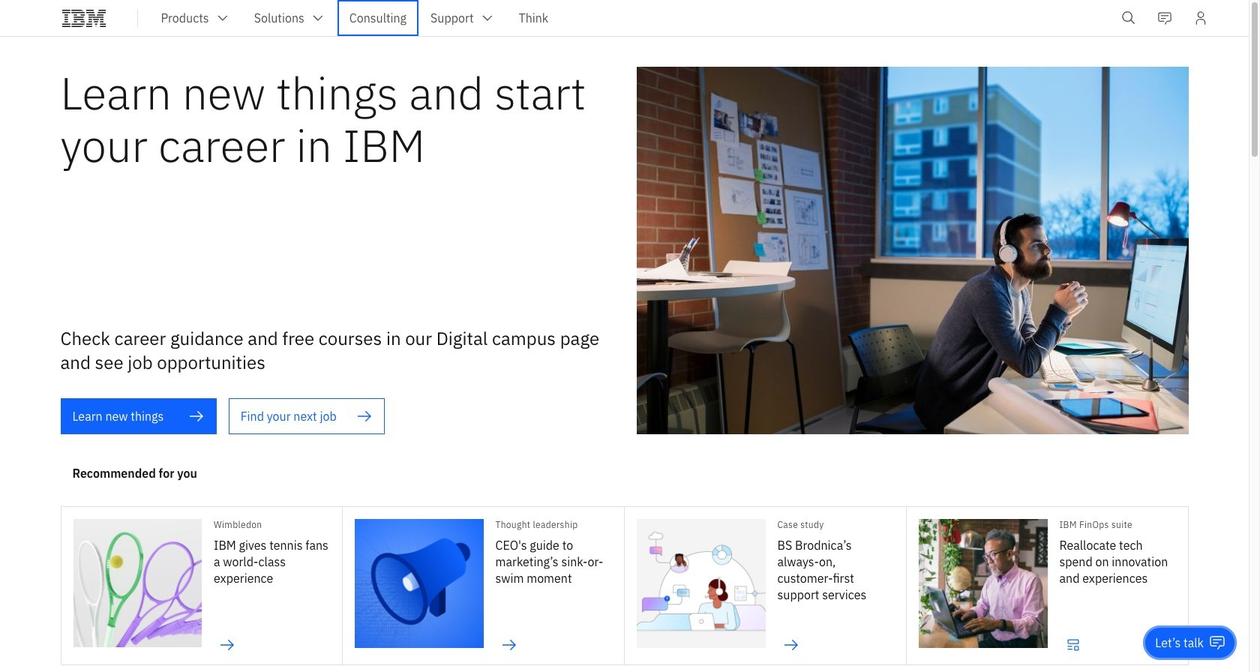 Task type: vqa. For each thing, say whether or not it's contained in the screenshot.
the 'Learn from our resources and contribute to open source projects' region
no



Task type: describe. For each thing, give the bounding box(es) containing it.
let's talk element
[[1156, 635, 1205, 651]]



